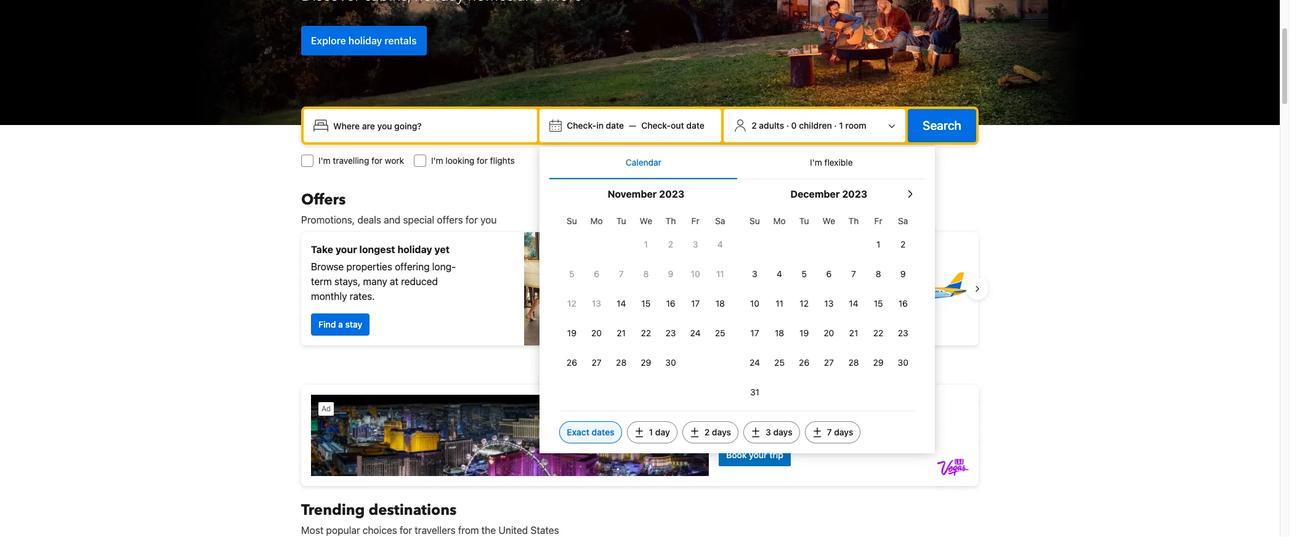 Task type: locate. For each thing, give the bounding box(es) containing it.
12 inside 'checkbox'
[[800, 298, 809, 309]]

7 November 2023 checkbox
[[609, 261, 634, 288]]

23 inside checkbox
[[898, 328, 908, 338]]

su up 3 checkbox
[[750, 216, 760, 226]]

1 vertical spatial 10
[[750, 298, 759, 309]]

day
[[655, 427, 670, 437]]

0 horizontal spatial th
[[666, 216, 676, 226]]

1 horizontal spatial tu
[[799, 216, 809, 226]]

21 for 21 december 2023 checkbox
[[849, 328, 858, 338]]

17 for 17 checkbox
[[750, 328, 759, 338]]

6 left 7 option
[[594, 269, 599, 279]]

1 horizontal spatial ·
[[834, 120, 837, 131]]

13
[[592, 298, 601, 309], [824, 298, 834, 309]]

1 horizontal spatial we
[[823, 216, 835, 226]]

28 for 28 november 2023 'checkbox'
[[616, 357, 627, 368]]

19 inside option
[[567, 328, 577, 338]]

23 December 2023 checkbox
[[891, 320, 916, 347]]

0 horizontal spatial 9
[[668, 269, 673, 279]]

13 left 14 checkbox
[[824, 298, 834, 309]]

1 horizontal spatial 25
[[774, 357, 785, 368]]

1 horizontal spatial date
[[686, 120, 705, 131]]

2 2023 from the left
[[842, 188, 867, 200]]

2 left adults
[[752, 120, 757, 131]]

4 right 3 checkbox
[[777, 269, 782, 279]]

0 horizontal spatial 10
[[691, 269, 700, 279]]

3 down 31 checkbox
[[766, 427, 771, 437]]

and inside offers promotions, deals and special offers for you
[[384, 214, 400, 225]]

7 inside checkbox
[[851, 269, 856, 279]]

0 horizontal spatial holiday
[[348, 35, 382, 46]]

find a stay link
[[311, 314, 370, 336]]

1 horizontal spatial 17
[[750, 328, 759, 338]]

flights right looking
[[490, 155, 515, 166]]

1 26 from the left
[[567, 357, 577, 368]]

0 horizontal spatial 23
[[666, 328, 676, 338]]

sa up 4 november 2023 'option'
[[715, 216, 725, 226]]

1 horizontal spatial 30
[[898, 357, 908, 368]]

25 inside checkbox
[[715, 328, 725, 338]]

13 inside option
[[824, 298, 834, 309]]

date
[[606, 120, 624, 131], [686, 120, 705, 131]]

for down the destinations
[[400, 525, 412, 536]]

1 30 from the left
[[665, 357, 676, 368]]

mo for december
[[773, 216, 786, 226]]

we
[[640, 216, 652, 226], [823, 216, 835, 226]]

th
[[666, 216, 676, 226], [849, 216, 859, 226]]

11 right 10 november 2023 checkbox
[[716, 269, 724, 279]]

1 horizontal spatial 16
[[899, 298, 908, 309]]

3 left 4 checkbox
[[752, 269, 757, 279]]

tab list
[[550, 147, 925, 180]]

8 right 7 december 2023 checkbox
[[876, 269, 881, 279]]

30 inside option
[[898, 357, 908, 368]]

rentals
[[385, 35, 417, 46]]

23 right 22 november 2023 option
[[666, 328, 676, 338]]

14 November 2023 checkbox
[[609, 290, 634, 317]]

0 horizontal spatial i'm
[[318, 155, 331, 166]]

0 horizontal spatial 17
[[691, 298, 700, 309]]

2 date from the left
[[686, 120, 705, 131]]

1 horizontal spatial su
[[750, 216, 760, 226]]

25 right 24 november 2023 option
[[715, 328, 725, 338]]

1 2023 from the left
[[659, 188, 684, 200]]

explore holiday rentals
[[311, 35, 417, 46]]

1 horizontal spatial sa
[[898, 216, 908, 226]]

1 horizontal spatial 11
[[776, 298, 783, 309]]

18
[[716, 298, 725, 309], [775, 328, 784, 338]]

4 right 3 november 2023 option
[[718, 239, 723, 249]]

28 December 2023 checkbox
[[841, 349, 866, 376]]

9 December 2023 checkbox
[[891, 261, 916, 288]]

9 up more
[[668, 269, 673, 279]]

sa for december 2023
[[898, 216, 908, 226]]

1 horizontal spatial 9
[[900, 269, 906, 279]]

1 vertical spatial flights
[[800, 269, 828, 280]]

25 for 25 checkbox
[[715, 328, 725, 338]]

th for december 2023
[[849, 216, 859, 226]]

7 left 8 november 2023 option
[[619, 269, 624, 279]]

holiday
[[348, 35, 382, 46], [398, 244, 432, 255]]

25 right 24 december 2023 option
[[774, 357, 785, 368]]

17 November 2023 checkbox
[[683, 290, 708, 317]]

1 21 from the left
[[617, 328, 626, 338]]

17 inside 17 checkbox
[[750, 328, 759, 338]]

1 28 from the left
[[616, 357, 627, 368]]

30 for 30 december 2023 option
[[898, 357, 908, 368]]

2 8 from the left
[[876, 269, 881, 279]]

mo up 4 checkbox
[[773, 216, 786, 226]]

7 for 7 december 2023 checkbox
[[851, 269, 856, 279]]

fr
[[691, 216, 700, 226], [874, 216, 882, 226]]

check- right —
[[641, 120, 671, 131]]

th up 2 option
[[666, 216, 676, 226]]

24 right 23 option
[[690, 328, 701, 338]]

2 5 from the left
[[802, 269, 807, 279]]

3 for 3 checkbox
[[752, 269, 757, 279]]

10 inside 10 november 2023 checkbox
[[691, 269, 700, 279]]

1 20 from the left
[[591, 328, 602, 338]]

8 inside 8 option
[[876, 269, 881, 279]]

13 for 13 december 2023 option
[[824, 298, 834, 309]]

12
[[567, 298, 576, 309], [800, 298, 809, 309]]

18 right '17' checkbox
[[716, 298, 725, 309]]

11 inside 11 november 2023 option
[[716, 269, 724, 279]]

28 inside checkbox
[[848, 357, 859, 368]]

5 right book at right
[[802, 269, 807, 279]]

popular
[[326, 525, 360, 536]]

choices
[[363, 525, 397, 536]]

2 check- from the left
[[641, 120, 671, 131]]

6 right '5' checkbox
[[826, 269, 832, 279]]

· left 0
[[786, 120, 789, 131]]

20 for 20 checkbox
[[591, 328, 602, 338]]

and for get
[[756, 269, 773, 280]]

4 for 4 november 2023 'option'
[[718, 239, 723, 249]]

0 vertical spatial 25
[[715, 328, 725, 338]]

mo up the 6 option
[[590, 216, 603, 226]]

22 November 2023 checkbox
[[634, 320, 658, 347]]

11
[[716, 269, 724, 279], [776, 298, 783, 309]]

24 inside 24 november 2023 option
[[690, 328, 701, 338]]

holiday left rentals
[[348, 35, 382, 46]]

2 28 from the left
[[848, 357, 859, 368]]

28 right the 27 checkbox
[[848, 357, 859, 368]]

0 horizontal spatial 4
[[718, 239, 723, 249]]

21 for 21 november 2023 checkbox
[[617, 328, 626, 338]]

0 horizontal spatial fr
[[691, 216, 700, 226]]

12 inside checkbox
[[567, 298, 576, 309]]

24 for 24 november 2023 option
[[690, 328, 701, 338]]

30 inside checkbox
[[665, 357, 676, 368]]

27 right 26 option
[[824, 357, 834, 368]]

27 right the 26 november 2023 option
[[592, 357, 602, 368]]

0 horizontal spatial check-
[[567, 120, 596, 131]]

23 right 22 checkbox
[[898, 328, 908, 338]]

9
[[668, 269, 673, 279], [900, 269, 906, 279]]

1 vertical spatial holiday
[[398, 244, 432, 255]]

9 right 8 option
[[900, 269, 906, 279]]

1 horizontal spatial 19
[[800, 328, 809, 338]]

explore holiday rentals link
[[301, 26, 427, 55]]

0 vertical spatial 18
[[716, 298, 725, 309]]

2 we from the left
[[823, 216, 835, 226]]

0 horizontal spatial date
[[606, 120, 624, 131]]

get inspired, compare and book flights with more flexibility
[[655, 269, 849, 294]]

20 right the 19 option
[[591, 328, 602, 338]]

28 right 27 november 2023 option
[[616, 357, 627, 368]]

8 inside 8 november 2023 option
[[643, 269, 649, 279]]

1 14 from the left
[[617, 298, 626, 309]]

1 horizontal spatial 22
[[873, 328, 884, 338]]

17 left 18 december 2023 checkbox
[[750, 328, 759, 338]]

2 27 from the left
[[824, 357, 834, 368]]

0 horizontal spatial 5
[[569, 269, 575, 279]]

3 right 2 option
[[693, 239, 698, 249]]

1 vertical spatial 25
[[774, 357, 785, 368]]

20 inside 20 checkbox
[[824, 328, 834, 338]]

5 inside option
[[569, 269, 575, 279]]

0 horizontal spatial 30
[[665, 357, 676, 368]]

0 horizontal spatial 18
[[716, 298, 725, 309]]

0 vertical spatial 24
[[690, 328, 701, 338]]

fr up 3 november 2023 option
[[691, 216, 700, 226]]

1 22 from the left
[[641, 328, 651, 338]]

1
[[839, 120, 843, 131], [644, 239, 648, 249], [876, 239, 880, 249], [649, 427, 653, 437]]

·
[[786, 120, 789, 131], [834, 120, 837, 131]]

1 vertical spatial 4
[[777, 269, 782, 279]]

take your longest holiday yet image
[[524, 232, 635, 346]]

0 horizontal spatial su
[[567, 216, 577, 226]]

grid
[[560, 209, 733, 376], [742, 209, 916, 406]]

20 for 20 checkbox
[[824, 328, 834, 338]]

1 horizontal spatial 24
[[750, 357, 760, 368]]

and inside get inspired, compare and book flights with more flexibility
[[756, 269, 773, 280]]

6 inside option
[[594, 269, 599, 279]]

24
[[690, 328, 701, 338], [750, 357, 760, 368]]

22 inside checkbox
[[873, 328, 884, 338]]

1 left the 2 checkbox
[[876, 239, 880, 249]]

5 December 2023 checkbox
[[792, 261, 817, 288]]

2 fr from the left
[[874, 216, 882, 226]]

fr up 1 option
[[874, 216, 882, 226]]

0 horizontal spatial 28
[[616, 357, 627, 368]]

19 for the 19 option
[[567, 328, 577, 338]]

1 horizontal spatial 29
[[873, 357, 884, 368]]

check-in date button
[[562, 115, 629, 137]]

4 inside 'option'
[[718, 239, 723, 249]]

3 inside checkbox
[[752, 269, 757, 279]]

1 horizontal spatial 8
[[876, 269, 881, 279]]

exact dates
[[567, 427, 614, 437]]

18 November 2023 checkbox
[[708, 290, 733, 317]]

4
[[718, 239, 723, 249], [777, 269, 782, 279]]

2 days from the left
[[773, 427, 792, 437]]

holiday inside take your longest holiday yet browse properties offering long- term stays, many at reduced monthly rates.
[[398, 244, 432, 255]]

1 left room
[[839, 120, 843, 131]]

and right "deals"
[[384, 214, 400, 225]]

30
[[665, 357, 676, 368], [898, 357, 908, 368]]

2 12 from the left
[[800, 298, 809, 309]]

1 horizontal spatial 18
[[775, 328, 784, 338]]

i'm left the travelling
[[318, 155, 331, 166]]

children
[[799, 120, 832, 131]]

0 horizontal spatial grid
[[560, 209, 733, 376]]

3 December 2023 checkbox
[[742, 261, 767, 288]]

fr for november 2023
[[691, 216, 700, 226]]

th for november 2023
[[666, 216, 676, 226]]

12 right 11 december 2023 option
[[800, 298, 809, 309]]

check-out date button
[[636, 115, 710, 137]]

3 November 2023 checkbox
[[683, 231, 708, 258]]

1 vertical spatial 18
[[775, 328, 784, 338]]

mo
[[590, 216, 603, 226], [773, 216, 786, 226]]

1 horizontal spatial 23
[[898, 328, 908, 338]]

2 22 from the left
[[873, 328, 884, 338]]

17 inside '17' checkbox
[[691, 298, 700, 309]]

1 15 from the left
[[641, 298, 651, 309]]

18 inside checkbox
[[775, 328, 784, 338]]

0 vertical spatial 11
[[716, 269, 724, 279]]

2 26 from the left
[[799, 357, 810, 368]]

18 right 17 checkbox
[[775, 328, 784, 338]]

1 horizontal spatial 3
[[752, 269, 757, 279]]

take your longest holiday yet browse properties offering long- term stays, many at reduced monthly rates.
[[311, 244, 456, 302]]

th down december 2023
[[849, 216, 859, 226]]

13 for 13 "option"
[[592, 298, 601, 309]]

browse
[[311, 261, 344, 272]]

3
[[693, 239, 698, 249], [752, 269, 757, 279], [766, 427, 771, 437]]

0 vertical spatial 3
[[693, 239, 698, 249]]

7 right with
[[851, 269, 856, 279]]

Where are you going? field
[[328, 115, 532, 137]]

1 horizontal spatial i'm
[[810, 157, 822, 168]]

0 horizontal spatial 19
[[567, 328, 577, 338]]

2 mo from the left
[[773, 216, 786, 226]]

region
[[291, 227, 989, 350]]

9 for 9 december 2023 checkbox in the right of the page
[[900, 269, 906, 279]]

10 December 2023 checkbox
[[742, 290, 767, 317]]

8 for 8 november 2023 option
[[643, 269, 649, 279]]

26 inside 26 option
[[799, 357, 810, 368]]

date right in at the left of the page
[[606, 120, 624, 131]]

24 left 25 december 2023 option
[[750, 357, 760, 368]]

29
[[641, 357, 651, 368], [873, 357, 884, 368]]

8 left get
[[643, 269, 649, 279]]

26 right 25 december 2023 option
[[799, 357, 810, 368]]

flights
[[490, 155, 515, 166], [800, 269, 828, 280]]

2 grid from the left
[[742, 209, 916, 406]]

5 left the 6 option
[[569, 269, 575, 279]]

2 21 from the left
[[849, 328, 858, 338]]

23 for 23 option
[[666, 328, 676, 338]]

2 15 from the left
[[874, 298, 883, 309]]

we for november
[[640, 216, 652, 226]]

17 down flexibility
[[691, 298, 700, 309]]

19 inside option
[[800, 328, 809, 338]]

1 vertical spatial 17
[[750, 328, 759, 338]]

14 inside 14 checkbox
[[849, 298, 858, 309]]

16 inside option
[[666, 298, 675, 309]]

18 December 2023 checkbox
[[767, 320, 792, 347]]

1 horizontal spatial mo
[[773, 216, 786, 226]]

13 inside "option"
[[592, 298, 601, 309]]

2 20 from the left
[[824, 328, 834, 338]]

26 left 27 november 2023 option
[[567, 357, 577, 368]]

2 horizontal spatial 7
[[851, 269, 856, 279]]

1 27 from the left
[[592, 357, 602, 368]]

1 6 from the left
[[594, 269, 599, 279]]

13 November 2023 checkbox
[[584, 290, 609, 317]]

su up 5 option
[[567, 216, 577, 226]]

11 December 2023 checkbox
[[767, 290, 792, 317]]

2 horizontal spatial 3
[[766, 427, 771, 437]]

0 horizontal spatial 26
[[567, 357, 577, 368]]

1 horizontal spatial 20
[[824, 328, 834, 338]]

27 for 27 november 2023 option
[[592, 357, 602, 368]]

1 December 2023 checkbox
[[866, 231, 891, 258]]

16 December 2023 checkbox
[[891, 290, 916, 317]]

i'm flexible
[[810, 157, 853, 168]]

0 vertical spatial 4
[[718, 239, 723, 249]]

1 horizontal spatial days
[[773, 427, 792, 437]]

22 left 23 option
[[641, 328, 651, 338]]

term
[[311, 276, 332, 287]]

days for 3 days
[[773, 427, 792, 437]]

1 horizontal spatial 27
[[824, 357, 834, 368]]

14 for 14 checkbox
[[617, 298, 626, 309]]

2023 down flexible
[[842, 188, 867, 200]]

november 2023
[[608, 188, 684, 200]]

1 horizontal spatial 4
[[777, 269, 782, 279]]

for right looking
[[477, 155, 488, 166]]

2 inside checkbox
[[901, 239, 906, 249]]

29 November 2023 checkbox
[[634, 349, 658, 376]]

5 inside checkbox
[[802, 269, 807, 279]]

grid for november
[[560, 209, 733, 376]]

16 inside checkbox
[[899, 298, 908, 309]]

2 23 from the left
[[898, 328, 908, 338]]

2 29 from the left
[[873, 357, 884, 368]]

main content
[[291, 190, 989, 537]]

2023 right november
[[659, 188, 684, 200]]

i'm left flexible
[[810, 157, 822, 168]]

17 for '17' checkbox
[[691, 298, 700, 309]]

27 for the 27 checkbox
[[824, 357, 834, 368]]

· right 'children'
[[834, 120, 837, 131]]

15 inside checkbox
[[874, 298, 883, 309]]

united
[[499, 525, 528, 536]]

0 vertical spatial and
[[384, 214, 400, 225]]

0 horizontal spatial days
[[712, 427, 731, 437]]

8
[[643, 269, 649, 279], [876, 269, 881, 279]]

10 for 10 december 2023 checkbox
[[750, 298, 759, 309]]

11 for 11 november 2023 option
[[716, 269, 724, 279]]

29 for 29 checkbox
[[873, 357, 884, 368]]

10 inside 10 december 2023 checkbox
[[750, 298, 759, 309]]

1 su from the left
[[567, 216, 577, 226]]

for
[[371, 155, 383, 166], [477, 155, 488, 166], [466, 214, 478, 225], [400, 525, 412, 536]]

1 vertical spatial 24
[[750, 357, 760, 368]]

2 right 1 november 2023 checkbox
[[668, 239, 673, 249]]

2 30 from the left
[[898, 357, 908, 368]]

0 vertical spatial 10
[[691, 269, 700, 279]]

22 inside option
[[641, 328, 651, 338]]

tu down november
[[616, 216, 626, 226]]

i'm inside button
[[810, 157, 822, 168]]

destinations
[[369, 500, 457, 520]]

30 right 29 option
[[665, 357, 676, 368]]

2 14 from the left
[[849, 298, 858, 309]]

7 inside option
[[619, 269, 624, 279]]

26 inside the 26 november 2023 option
[[567, 357, 577, 368]]

1 29 from the left
[[641, 357, 651, 368]]

0 horizontal spatial 12
[[567, 298, 576, 309]]

27 inside checkbox
[[824, 357, 834, 368]]

1 19 from the left
[[567, 328, 577, 338]]

more
[[655, 283, 678, 294]]

11 right 10 december 2023 checkbox
[[776, 298, 783, 309]]

2
[[752, 120, 757, 131], [668, 239, 673, 249], [901, 239, 906, 249], [705, 427, 710, 437]]

1 horizontal spatial check-
[[641, 120, 671, 131]]

16 down more
[[666, 298, 675, 309]]

sa
[[715, 216, 725, 226], [898, 216, 908, 226]]

10 for 10 november 2023 checkbox
[[691, 269, 700, 279]]

sa up the 2 checkbox
[[898, 216, 908, 226]]

progress bar
[[633, 355, 647, 360]]

0 horizontal spatial mo
[[590, 216, 603, 226]]

28
[[616, 357, 627, 368], [848, 357, 859, 368]]

1 16 from the left
[[666, 298, 675, 309]]

16 right 15 december 2023 checkbox
[[899, 298, 908, 309]]

1 horizontal spatial 10
[[750, 298, 759, 309]]

0 horizontal spatial 13
[[592, 298, 601, 309]]

we up 1 november 2023 checkbox
[[640, 216, 652, 226]]

23 inside option
[[666, 328, 676, 338]]

10 down get inspired, compare and book flights with more flexibility
[[750, 298, 759, 309]]

and left book at right
[[756, 269, 773, 280]]

0 horizontal spatial sa
[[715, 216, 725, 226]]

0 horizontal spatial and
[[384, 214, 400, 225]]

1 left day
[[649, 427, 653, 437]]

2 tu from the left
[[799, 216, 809, 226]]

29 inside checkbox
[[873, 357, 884, 368]]

22
[[641, 328, 651, 338], [873, 328, 884, 338]]

1 horizontal spatial 26
[[799, 357, 810, 368]]

27 inside option
[[592, 357, 602, 368]]

1 13 from the left
[[592, 298, 601, 309]]

1 left 2 option
[[644, 239, 648, 249]]

24 November 2023 checkbox
[[683, 320, 708, 347]]

25 inside option
[[774, 357, 785, 368]]

0 horizontal spatial 16
[[666, 298, 675, 309]]

exact
[[567, 427, 589, 437]]

december 2023
[[791, 188, 867, 200]]

2023 for december 2023
[[842, 188, 867, 200]]

progress bar inside main content
[[633, 355, 647, 360]]

tu down december
[[799, 216, 809, 226]]

november
[[608, 188, 657, 200]]

1 th from the left
[[666, 216, 676, 226]]

5 for 5 option
[[569, 269, 575, 279]]

0 horizontal spatial 6
[[594, 269, 599, 279]]

18 inside option
[[716, 298, 725, 309]]

2 adults · 0 children · 1 room
[[752, 120, 866, 131]]

2 horizontal spatial days
[[834, 427, 853, 437]]

2023
[[659, 188, 684, 200], [842, 188, 867, 200]]

25 December 2023 checkbox
[[767, 349, 792, 376]]

2 19 from the left
[[800, 328, 809, 338]]

1 horizontal spatial and
[[756, 269, 773, 280]]

7 December 2023 checkbox
[[841, 261, 866, 288]]

5 for '5' checkbox
[[802, 269, 807, 279]]

0 vertical spatial 17
[[691, 298, 700, 309]]

holiday up offering
[[398, 244, 432, 255]]

trending destinations most popular choices for travellers from the united states
[[301, 500, 559, 536]]

2 right day
[[705, 427, 710, 437]]

15
[[641, 298, 651, 309], [874, 298, 883, 309]]

1 9 from the left
[[668, 269, 673, 279]]

12 left 13 "option"
[[567, 298, 576, 309]]

23 November 2023 checkbox
[[658, 320, 683, 347]]

30 right 29 checkbox
[[898, 357, 908, 368]]

19
[[567, 328, 577, 338], [800, 328, 809, 338]]

1 sa from the left
[[715, 216, 725, 226]]

1 horizontal spatial 21
[[849, 328, 858, 338]]

11 for 11 december 2023 option
[[776, 298, 783, 309]]

22 right 21 december 2023 checkbox
[[873, 328, 884, 338]]

9 for 9 checkbox
[[668, 269, 673, 279]]

22 for 22 november 2023 option
[[641, 328, 651, 338]]

1 vertical spatial 11
[[776, 298, 783, 309]]

3 inside option
[[693, 239, 698, 249]]

0 horizontal spatial 27
[[592, 357, 602, 368]]

16
[[666, 298, 675, 309], [899, 298, 908, 309]]

3 days from the left
[[834, 427, 853, 437]]

15 inside option
[[641, 298, 651, 309]]

20 inside 20 checkbox
[[591, 328, 602, 338]]

0 horizontal spatial 29
[[641, 357, 651, 368]]

looking
[[446, 155, 474, 166]]

17
[[691, 298, 700, 309], [750, 328, 759, 338]]

2 su from the left
[[750, 216, 760, 226]]

0 horizontal spatial 7
[[619, 269, 624, 279]]

29 inside option
[[641, 357, 651, 368]]

29 right 28 november 2023 'checkbox'
[[641, 357, 651, 368]]

1 horizontal spatial 14
[[849, 298, 858, 309]]

19 for 19 option
[[800, 328, 809, 338]]

4 inside checkbox
[[777, 269, 782, 279]]

promotions,
[[301, 214, 355, 225]]

1 tu from the left
[[616, 216, 626, 226]]

1 12 from the left
[[567, 298, 576, 309]]

days
[[712, 427, 731, 437], [773, 427, 792, 437], [834, 427, 853, 437]]

1 November 2023 checkbox
[[634, 231, 658, 258]]

26 for 26 option
[[799, 357, 810, 368]]

1 8 from the left
[[643, 269, 649, 279]]

27
[[592, 357, 602, 368], [824, 357, 834, 368]]

for left you
[[466, 214, 478, 225]]

8 December 2023 checkbox
[[866, 261, 891, 288]]

28 inside 'checkbox'
[[616, 357, 627, 368]]

0 horizontal spatial 25
[[715, 328, 725, 338]]

1 vertical spatial and
[[756, 269, 773, 280]]

2 right 1 option
[[901, 239, 906, 249]]

8 for 8 option
[[876, 269, 881, 279]]

13 right '12 november 2023' checkbox
[[592, 298, 601, 309]]

i'm
[[318, 155, 331, 166], [810, 157, 822, 168]]

1 mo from the left
[[590, 216, 603, 226]]

7 right 3 days
[[827, 427, 832, 437]]

2 13 from the left
[[824, 298, 834, 309]]

25
[[715, 328, 725, 338], [774, 357, 785, 368]]

1 fr from the left
[[691, 216, 700, 226]]

1 5 from the left
[[569, 269, 575, 279]]

10 up flexibility
[[691, 269, 700, 279]]

we for december
[[823, 216, 835, 226]]

0 horizontal spatial 22
[[641, 328, 651, 338]]

0 horizontal spatial 20
[[591, 328, 602, 338]]

1 days from the left
[[712, 427, 731, 437]]

11 inside 11 december 2023 option
[[776, 298, 783, 309]]

1 horizontal spatial 2023
[[842, 188, 867, 200]]

2 9 from the left
[[900, 269, 906, 279]]

deals
[[357, 214, 381, 225]]

23
[[666, 328, 676, 338], [898, 328, 908, 338]]

1 horizontal spatial 5
[[802, 269, 807, 279]]

1 grid from the left
[[560, 209, 733, 376]]

2 16 from the left
[[899, 298, 908, 309]]

0 horizontal spatial we
[[640, 216, 652, 226]]

29 for 29 option
[[641, 357, 651, 368]]

0 horizontal spatial 24
[[690, 328, 701, 338]]

23 for 23 checkbox
[[898, 328, 908, 338]]

1 we from the left
[[640, 216, 652, 226]]

for inside 'trending destinations most popular choices for travellers from the united states'
[[400, 525, 412, 536]]

1 date from the left
[[606, 120, 624, 131]]

we down december 2023
[[823, 216, 835, 226]]

26 December 2023 checkbox
[[792, 349, 817, 376]]

main content containing offers
[[291, 190, 989, 537]]

december
[[791, 188, 840, 200]]

14 left 15 december 2023 checkbox
[[849, 298, 858, 309]]

date right out
[[686, 120, 705, 131]]

6 November 2023 checkbox
[[584, 261, 609, 288]]

travelling
[[333, 155, 369, 166]]

1 horizontal spatial 15
[[874, 298, 883, 309]]

flights left with
[[800, 269, 828, 280]]

14 right 13 "option"
[[617, 298, 626, 309]]

monthly
[[311, 291, 347, 302]]

you
[[481, 214, 497, 225]]

2 sa from the left
[[898, 216, 908, 226]]

12 for 12 december 2023 'checkbox'
[[800, 298, 809, 309]]

2 December 2023 checkbox
[[891, 231, 916, 258]]

12 December 2023 checkbox
[[792, 290, 817, 317]]

29 right 28 checkbox
[[873, 357, 884, 368]]

14
[[617, 298, 626, 309], [849, 298, 858, 309]]

24 inside 24 december 2023 option
[[750, 357, 760, 368]]

1 horizontal spatial 28
[[848, 357, 859, 368]]

room
[[845, 120, 866, 131]]

9 November 2023 checkbox
[[658, 261, 683, 288]]

0 horizontal spatial 15
[[641, 298, 651, 309]]

offers
[[301, 190, 346, 210]]

check- left —
[[567, 120, 596, 131]]

30 for 30 checkbox
[[665, 357, 676, 368]]

14 inside 14 checkbox
[[617, 298, 626, 309]]

20 right 19 option
[[824, 328, 834, 338]]

0 horizontal spatial 8
[[643, 269, 649, 279]]

6 inside 6 december 2023 checkbox
[[826, 269, 832, 279]]

0 horizontal spatial 3
[[693, 239, 698, 249]]

0 horizontal spatial 21
[[617, 328, 626, 338]]

0 horizontal spatial 11
[[716, 269, 724, 279]]

1 23 from the left
[[666, 328, 676, 338]]

2 th from the left
[[849, 216, 859, 226]]

2 6 from the left
[[826, 269, 832, 279]]



Task type: describe. For each thing, give the bounding box(es) containing it.
18 for 18 option
[[716, 298, 725, 309]]

i'm for i'm flexible
[[810, 157, 822, 168]]

4 for 4 checkbox
[[777, 269, 782, 279]]

reduced
[[401, 276, 438, 287]]

1 inside button
[[839, 120, 843, 131]]

find
[[318, 319, 336, 330]]

2 days
[[705, 427, 731, 437]]

advertisement region
[[301, 385, 979, 486]]

travellers
[[415, 525, 456, 536]]

22 for 22 checkbox
[[873, 328, 884, 338]]

15 December 2023 checkbox
[[866, 290, 891, 317]]

21 December 2023 checkbox
[[841, 320, 866, 347]]

6 December 2023 checkbox
[[817, 261, 841, 288]]

16 November 2023 checkbox
[[658, 290, 683, 317]]

a
[[338, 319, 343, 330]]

17 December 2023 checkbox
[[742, 320, 767, 347]]

for inside offers promotions, deals and special offers for you
[[466, 214, 478, 225]]

flexibility
[[680, 283, 720, 294]]

long-
[[432, 261, 456, 272]]

get
[[655, 269, 671, 280]]

dates
[[592, 427, 614, 437]]

20 November 2023 checkbox
[[584, 320, 609, 347]]

stay
[[345, 319, 362, 330]]

days for 2 days
[[712, 427, 731, 437]]

16 for 16 november 2023 option
[[666, 298, 675, 309]]

fr for december 2023
[[874, 216, 882, 226]]

mo for november
[[590, 216, 603, 226]]

1 horizontal spatial 7
[[827, 427, 832, 437]]

27 November 2023 checkbox
[[584, 349, 609, 376]]

31 December 2023 checkbox
[[742, 379, 767, 406]]

inspired,
[[673, 269, 712, 280]]

the
[[482, 525, 496, 536]]

13 December 2023 checkbox
[[817, 290, 841, 317]]

15 for 15 option
[[641, 298, 651, 309]]

2023 for november 2023
[[659, 188, 684, 200]]

i'm travelling for work
[[318, 155, 404, 166]]

search
[[923, 118, 962, 132]]

i'm flexible button
[[738, 147, 925, 179]]

30 December 2023 checkbox
[[891, 349, 916, 376]]

fly away to your dream holiday image
[[883, 246, 969, 332]]

tab list containing calendar
[[550, 147, 925, 180]]

take
[[311, 244, 333, 255]]

5 November 2023 checkbox
[[560, 261, 584, 288]]

0
[[791, 120, 797, 131]]

2 · from the left
[[834, 120, 837, 131]]

and for offers
[[384, 214, 400, 225]]

12 for '12 november 2023' checkbox
[[567, 298, 576, 309]]

15 November 2023 checkbox
[[634, 290, 658, 317]]

28 November 2023 checkbox
[[609, 349, 634, 376]]

states
[[531, 525, 559, 536]]

longest
[[359, 244, 395, 255]]

1 day
[[649, 427, 670, 437]]

26 November 2023 checkbox
[[560, 349, 584, 376]]

sa for november 2023
[[715, 216, 725, 226]]

many
[[363, 276, 387, 287]]

check-in date — check-out date
[[567, 120, 705, 131]]

1 inside option
[[876, 239, 880, 249]]

25 November 2023 checkbox
[[708, 320, 733, 347]]

8 November 2023 checkbox
[[634, 261, 658, 288]]

i'm for i'm travelling for work
[[318, 155, 331, 166]]

explore
[[311, 35, 346, 46]]

su for december
[[750, 216, 760, 226]]

3 for 3 november 2023 option
[[693, 239, 698, 249]]

from
[[458, 525, 479, 536]]

21 November 2023 checkbox
[[609, 320, 634, 347]]

with
[[830, 269, 849, 280]]

at
[[390, 276, 398, 287]]

7 for 7 option
[[619, 269, 624, 279]]

most
[[301, 525, 324, 536]]

1 inside checkbox
[[644, 239, 648, 249]]

1 check- from the left
[[567, 120, 596, 131]]

6 for the 6 option
[[594, 269, 599, 279]]

for left "work"
[[371, 155, 383, 166]]

properties
[[346, 261, 392, 272]]

special
[[403, 214, 434, 225]]

stays,
[[334, 276, 361, 287]]

tu for december
[[799, 216, 809, 226]]

trending
[[301, 500, 365, 520]]

26 for the 26 november 2023 option
[[567, 357, 577, 368]]

29 December 2023 checkbox
[[866, 349, 891, 376]]

holiday inside explore holiday rentals link
[[348, 35, 382, 46]]

16 for 16 checkbox
[[899, 298, 908, 309]]

offering
[[395, 261, 430, 272]]

compare
[[714, 269, 753, 280]]

calendar button
[[550, 147, 738, 179]]

14 for 14 checkbox
[[849, 298, 858, 309]]

12 November 2023 checkbox
[[560, 290, 584, 317]]

24 for 24 december 2023 option
[[750, 357, 760, 368]]

19 December 2023 checkbox
[[792, 320, 817, 347]]

in
[[596, 120, 604, 131]]

10 November 2023 checkbox
[[683, 261, 708, 288]]

search button
[[908, 109, 976, 142]]

tu for november
[[616, 216, 626, 226]]

20 December 2023 checkbox
[[817, 320, 841, 347]]

15 for 15 december 2023 checkbox
[[874, 298, 883, 309]]

out
[[671, 120, 684, 131]]

days for 7 days
[[834, 427, 853, 437]]

i'm
[[431, 155, 443, 166]]

4 November 2023 checkbox
[[708, 231, 733, 258]]

—
[[629, 120, 636, 131]]

6 for 6 december 2023 checkbox
[[826, 269, 832, 279]]

flights inside get inspired, compare and book flights with more flexibility
[[800, 269, 828, 280]]

find a stay
[[318, 319, 362, 330]]

28 for 28 checkbox
[[848, 357, 859, 368]]

18 for 18 december 2023 checkbox
[[775, 328, 784, 338]]

0 horizontal spatial flights
[[490, 155, 515, 166]]

work
[[385, 155, 404, 166]]

rates.
[[350, 291, 375, 302]]

calendar
[[626, 157, 661, 168]]

2 November 2023 checkbox
[[658, 231, 683, 258]]

adults
[[759, 120, 784, 131]]

grid for december
[[742, 209, 916, 406]]

book
[[775, 269, 798, 280]]

1 · from the left
[[786, 120, 789, 131]]

31
[[750, 387, 759, 397]]

3 days
[[766, 427, 792, 437]]

i'm looking for flights
[[431, 155, 515, 166]]

2 inside button
[[752, 120, 757, 131]]

25 for 25 december 2023 option
[[774, 357, 785, 368]]

11 November 2023 checkbox
[[708, 261, 733, 288]]

27 December 2023 checkbox
[[817, 349, 841, 376]]

offers promotions, deals and special offers for you
[[301, 190, 497, 225]]

offers
[[437, 214, 463, 225]]

24 December 2023 checkbox
[[742, 349, 767, 376]]

su for november
[[567, 216, 577, 226]]

flexible
[[824, 157, 853, 168]]

4 December 2023 checkbox
[[767, 261, 792, 288]]

2 inside option
[[668, 239, 673, 249]]

19 November 2023 checkbox
[[560, 320, 584, 347]]

your
[[336, 244, 357, 255]]

yet
[[435, 244, 450, 255]]

region containing take your longest holiday yet
[[291, 227, 989, 350]]

14 December 2023 checkbox
[[841, 290, 866, 317]]

22 December 2023 checkbox
[[866, 320, 891, 347]]

7 days
[[827, 427, 853, 437]]

30 November 2023 checkbox
[[658, 349, 683, 376]]

2 adults · 0 children · 1 room button
[[729, 114, 901, 137]]



Task type: vqa. For each thing, say whether or not it's contained in the screenshot.


